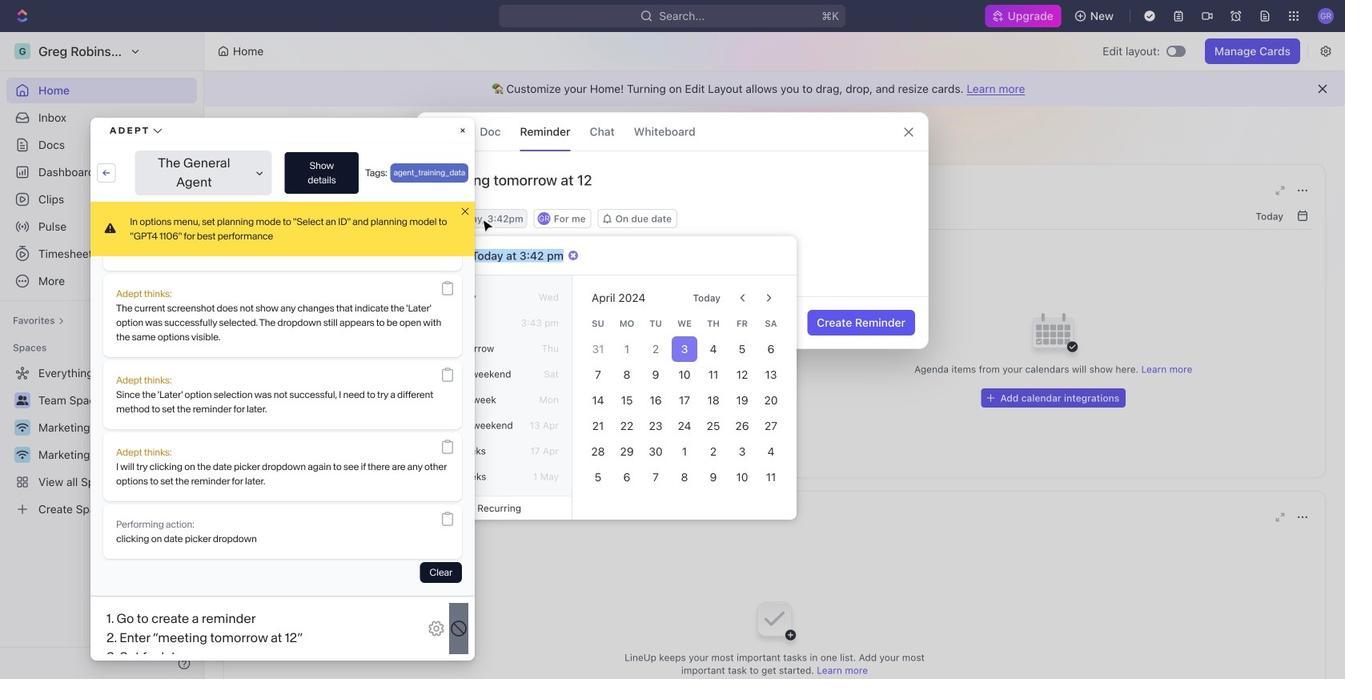 Task type: describe. For each thing, give the bounding box(es) containing it.
Reminder na﻿me or type '/' for commands text field
[[417, 171, 928, 209]]

Due date text field
[[472, 249, 565, 262]]



Task type: vqa. For each thing, say whether or not it's contained in the screenshot.
the title text box
no



Task type: locate. For each thing, give the bounding box(es) containing it.
tree
[[6, 360, 197, 522]]

sidebar navigation
[[0, 32, 204, 679]]

tree inside the sidebar navigation
[[6, 360, 197, 522]]

alert
[[204, 71, 1346, 107]]

dialog
[[417, 112, 929, 349]]



